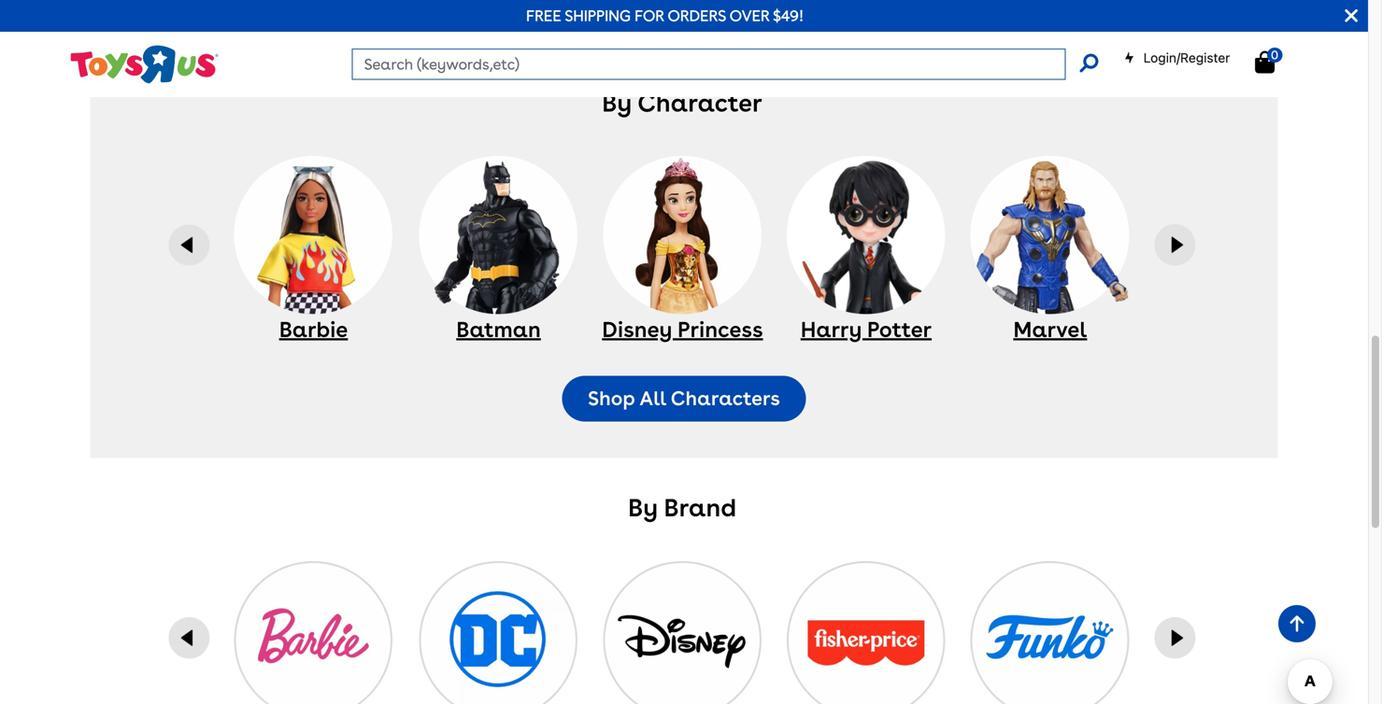 Task type: locate. For each thing, give the bounding box(es) containing it.
over
[[730, 7, 770, 25]]

login/register button
[[1124, 49, 1230, 67]]

login/register
[[1144, 50, 1230, 65]]

None search field
[[352, 49, 1099, 80]]

$49!
[[773, 7, 804, 25]]

orders
[[668, 7, 726, 25]]

shipping
[[565, 7, 631, 25]]

0
[[1271, 47, 1279, 62]]

for
[[635, 7, 664, 25]]

Enter Keyword or Item No. search field
[[352, 49, 1066, 80]]

free shipping for orders over $49! link
[[526, 7, 804, 25]]

toys r us image
[[69, 43, 218, 86]]

close button image
[[1345, 6, 1358, 26]]



Task type: describe. For each thing, give the bounding box(es) containing it.
free shipping for orders over $49!
[[526, 7, 804, 25]]

free
[[526, 7, 561, 25]]

shopping bag image
[[1255, 51, 1275, 73]]

0 link
[[1255, 47, 1294, 74]]



Task type: vqa. For each thing, say whether or not it's contained in the screenshot.
$49!
yes



